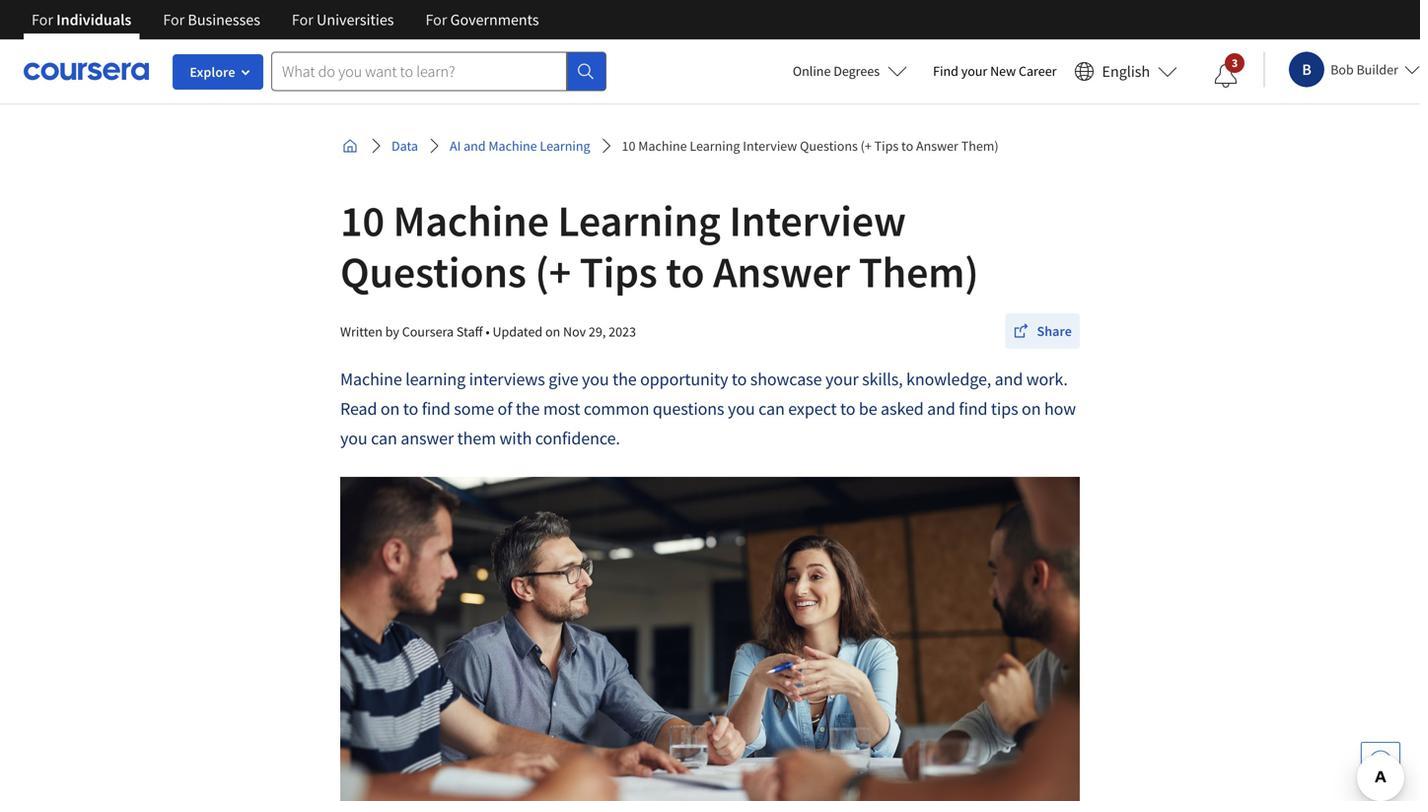 Task type: locate. For each thing, give the bounding box(es) containing it.
opportunity
[[640, 368, 728, 391]]

2 for from the left
[[163, 10, 185, 30]]

(+ up nov
[[535, 245, 571, 299]]

answer inside 10 machine learning interview questions (+ tips to answer them)
[[713, 245, 850, 299]]

home image
[[342, 138, 358, 154]]

0 horizontal spatial and
[[464, 137, 486, 155]]

and
[[464, 137, 486, 155], [995, 368, 1023, 391], [927, 398, 955, 420]]

you down read
[[340, 428, 367, 450]]

coursera
[[402, 323, 454, 341]]

10 machine learning interview questions (+ tips to answer them) up "2023"
[[340, 193, 979, 299]]

how
[[1044, 398, 1076, 420]]

1 horizontal spatial and
[[927, 398, 955, 420]]

2 vertical spatial and
[[927, 398, 955, 420]]

questions
[[800, 137, 858, 155], [340, 245, 526, 299]]

10 machine learning interview questions (+ tips to answer them) down online on the top
[[622, 137, 999, 155]]

4 for from the left
[[426, 10, 447, 30]]

1 vertical spatial you
[[728, 398, 755, 420]]

find your new career
[[933, 62, 1057, 80]]

and up tips
[[995, 368, 1023, 391]]

most
[[543, 398, 580, 420]]

your inside machine learning interviews give you the opportunity to showcase your skills, knowledge, and work. read on to find some of the most common questions you can expect to be asked and find tips on how you can answer them with confidence.
[[825, 368, 859, 391]]

0 vertical spatial 10
[[622, 137, 636, 155]]

0 vertical spatial and
[[464, 137, 486, 155]]

skills,
[[862, 368, 903, 391]]

you right questions
[[728, 398, 755, 420]]

1 horizontal spatial can
[[758, 398, 785, 420]]

staff
[[457, 323, 483, 341]]

0 vertical spatial your
[[961, 62, 987, 80]]

share button
[[1005, 314, 1080, 349], [1005, 314, 1080, 349]]

new
[[990, 62, 1016, 80]]

1 vertical spatial answer
[[713, 245, 850, 299]]

coursera image
[[24, 55, 149, 87]]

What do you want to learn? text field
[[271, 52, 567, 91]]

you
[[582, 368, 609, 391], [728, 398, 755, 420], [340, 428, 367, 450]]

questions
[[653, 398, 724, 420]]

the right of
[[516, 398, 540, 420]]

showcase
[[750, 368, 822, 391]]

interviews
[[469, 368, 545, 391]]

written
[[340, 323, 383, 341]]

0 vertical spatial can
[[758, 398, 785, 420]]

machine inside machine learning interviews give you the opportunity to showcase your skills, knowledge, and work. read on to find some of the most common questions you can expect to be asked and find tips on how you can answer them with confidence.
[[340, 368, 402, 391]]

for individuals
[[32, 10, 131, 30]]

10
[[622, 137, 636, 155], [340, 193, 385, 248]]

of
[[498, 398, 512, 420]]

3 for from the left
[[292, 10, 313, 30]]

1 vertical spatial and
[[995, 368, 1023, 391]]

for universities
[[292, 10, 394, 30]]

1 vertical spatial 10 machine learning interview questions (+ tips to answer them)
[[340, 193, 979, 299]]

give
[[548, 368, 578, 391]]

1 vertical spatial 10
[[340, 193, 385, 248]]

universities
[[317, 10, 394, 30]]

1 for from the left
[[32, 10, 53, 30]]

find down learning
[[422, 398, 450, 420]]

find
[[422, 398, 450, 420], [959, 398, 988, 420]]

and down knowledge,
[[927, 398, 955, 420]]

0 vertical spatial the
[[613, 368, 637, 391]]

explore
[[190, 63, 235, 81]]

0 horizontal spatial tips
[[580, 245, 657, 299]]

them
[[457, 428, 496, 450]]

learning inside 'link'
[[540, 137, 590, 155]]

interview
[[743, 137, 797, 155], [729, 193, 906, 248]]

can
[[758, 398, 785, 420], [371, 428, 397, 450]]

data link
[[384, 128, 426, 164]]

written by coursera staff • updated on nov 29, 2023
[[340, 323, 636, 341]]

0 horizontal spatial questions
[[340, 245, 526, 299]]

learning
[[540, 137, 590, 155], [690, 137, 740, 155], [558, 193, 721, 248]]

and right ai on the top left of page
[[464, 137, 486, 155]]

0 horizontal spatial (+
[[535, 245, 571, 299]]

0 vertical spatial answer
[[916, 137, 958, 155]]

tips up "2023"
[[580, 245, 657, 299]]

find left tips
[[959, 398, 988, 420]]

can down read
[[371, 428, 397, 450]]

to
[[901, 137, 913, 155], [666, 245, 705, 299], [732, 368, 747, 391], [403, 398, 418, 420], [840, 398, 855, 420]]

help center image
[[1369, 750, 1392, 774]]

2023
[[609, 323, 636, 341]]

for up what do you want to learn? text box
[[426, 10, 447, 30]]

0 horizontal spatial on
[[381, 398, 400, 420]]

the up common
[[613, 368, 637, 391]]

1 horizontal spatial you
[[582, 368, 609, 391]]

tips
[[874, 137, 899, 155], [580, 245, 657, 299]]

0 horizontal spatial find
[[422, 398, 450, 420]]

2 vertical spatial you
[[340, 428, 367, 450]]

the
[[613, 368, 637, 391], [516, 398, 540, 420]]

bob
[[1331, 61, 1354, 78]]

on right read
[[381, 398, 400, 420]]

10 machine learning interview questions (+ tips to answer them)
[[622, 137, 999, 155], [340, 193, 979, 299]]

0 vertical spatial (+
[[861, 137, 872, 155]]

ai
[[450, 137, 461, 155]]

1 vertical spatial can
[[371, 428, 397, 450]]

find
[[933, 62, 959, 80]]

your
[[961, 62, 987, 80], [825, 368, 859, 391]]

29,
[[589, 323, 606, 341]]

(+
[[861, 137, 872, 155], [535, 245, 571, 299]]

you right the give
[[582, 368, 609, 391]]

questions up coursera
[[340, 245, 526, 299]]

questions down online degrees
[[800, 137, 858, 155]]

1 horizontal spatial on
[[545, 323, 560, 341]]

0 horizontal spatial answer
[[713, 245, 850, 299]]

10 machine learning interview questions (+ tips to answer them) link
[[614, 128, 1007, 164]]

1 horizontal spatial 10
[[622, 137, 636, 155]]

online degrees
[[793, 62, 880, 80]]

tips
[[991, 398, 1018, 420]]

2 horizontal spatial and
[[995, 368, 1023, 391]]

your left skills,
[[825, 368, 859, 391]]

knowledge,
[[906, 368, 991, 391]]

can down showcase
[[758, 398, 785, 420]]

machine
[[488, 137, 537, 155], [638, 137, 687, 155], [393, 193, 549, 248], [340, 368, 402, 391]]

1 horizontal spatial find
[[959, 398, 988, 420]]

on right tips
[[1022, 398, 1041, 420]]

on left nov
[[545, 323, 560, 341]]

1 vertical spatial interview
[[729, 193, 906, 248]]

0 vertical spatial them)
[[961, 137, 999, 155]]

0 vertical spatial tips
[[874, 137, 899, 155]]

online degrees button
[[777, 49, 923, 93]]

1 vertical spatial your
[[825, 368, 859, 391]]

your right find
[[961, 62, 987, 80]]

•
[[486, 323, 490, 341]]

career
[[1019, 62, 1057, 80]]

interview down online on the top
[[743, 137, 797, 155]]

confidence.
[[535, 428, 620, 450]]

1 horizontal spatial answer
[[916, 137, 958, 155]]

for for governments
[[426, 10, 447, 30]]

answer
[[916, 137, 958, 155], [713, 245, 850, 299]]

for
[[32, 10, 53, 30], [163, 10, 185, 30], [292, 10, 313, 30], [426, 10, 447, 30]]

on
[[545, 323, 560, 341], [381, 398, 400, 420], [1022, 398, 1041, 420]]

nov
[[563, 323, 586, 341]]

interview down 10 machine learning interview questions (+ tips to answer them) link
[[729, 193, 906, 248]]

0 horizontal spatial you
[[340, 428, 367, 450]]

0 horizontal spatial can
[[371, 428, 397, 450]]

machine inside 'link'
[[488, 137, 537, 155]]

0 vertical spatial you
[[582, 368, 609, 391]]

for for universities
[[292, 10, 313, 30]]

ai and machine learning
[[450, 137, 590, 155]]

with
[[499, 428, 532, 450]]

(+ down degrees
[[861, 137, 872, 155]]

tips inside 10 machine learning interview questions (+ tips to answer them)
[[580, 245, 657, 299]]

for left universities
[[292, 10, 313, 30]]

them)
[[961, 137, 999, 155], [859, 245, 979, 299]]

for left businesses
[[163, 10, 185, 30]]

0 horizontal spatial your
[[825, 368, 859, 391]]

tips down degrees
[[874, 137, 899, 155]]

2 find from the left
[[959, 398, 988, 420]]

for left individuals
[[32, 10, 53, 30]]

None search field
[[271, 52, 607, 91]]

1 horizontal spatial questions
[[800, 137, 858, 155]]

1 vertical spatial tips
[[580, 245, 657, 299]]

0 horizontal spatial the
[[516, 398, 540, 420]]

0 vertical spatial questions
[[800, 137, 858, 155]]



Task type: vqa. For each thing, say whether or not it's contained in the screenshot.
tab list
no



Task type: describe. For each thing, give the bounding box(es) containing it.
builder
[[1357, 61, 1398, 78]]

work.
[[1026, 368, 1068, 391]]

ai and machine learning link
[[442, 128, 598, 164]]

to inside 10 machine learning interview questions (+ tips to answer them)
[[666, 245, 705, 299]]

learning inside 10 machine learning interview questions (+ tips to answer them)
[[558, 193, 721, 248]]

expect
[[788, 398, 837, 420]]

answer
[[401, 428, 454, 450]]

online
[[793, 62, 831, 80]]

for for businesses
[[163, 10, 185, 30]]

learning
[[405, 368, 466, 391]]

businesses
[[188, 10, 260, 30]]

and inside ai and machine learning 'link'
[[464, 137, 486, 155]]

english
[[1102, 62, 1150, 81]]

2 horizontal spatial on
[[1022, 398, 1041, 420]]

1 horizontal spatial (+
[[861, 137, 872, 155]]

individuals
[[56, 10, 131, 30]]

3
[[1232, 55, 1238, 71]]

updated
[[493, 323, 543, 341]]

1 vertical spatial them)
[[859, 245, 979, 299]]

common
[[584, 398, 649, 420]]

1 vertical spatial the
[[516, 398, 540, 420]]

find your new career link
[[923, 59, 1067, 84]]

2 horizontal spatial you
[[728, 398, 755, 420]]

explore button
[[173, 54, 263, 90]]

machine inside 10 machine learning interview questions (+ tips to answer them)
[[393, 193, 549, 248]]

for businesses
[[163, 10, 260, 30]]

asked
[[881, 398, 924, 420]]

[featured image]  a group of people are having a meeting at a table. image
[[340, 477, 1080, 802]]

0 vertical spatial 10 machine learning interview questions (+ tips to answer them)
[[622, 137, 999, 155]]

for for individuals
[[32, 10, 53, 30]]

english button
[[1067, 39, 1186, 104]]

show notifications image
[[1214, 64, 1238, 88]]

1 horizontal spatial the
[[613, 368, 637, 391]]

share
[[1037, 322, 1072, 340]]

0 vertical spatial interview
[[743, 137, 797, 155]]

1 vertical spatial (+
[[535, 245, 571, 299]]

0 horizontal spatial 10
[[340, 193, 385, 248]]

1 vertical spatial questions
[[340, 245, 526, 299]]

by
[[385, 323, 399, 341]]

bob builder
[[1331, 61, 1398, 78]]

3 button
[[1198, 52, 1254, 100]]

b
[[1302, 60, 1312, 79]]

1 find from the left
[[422, 398, 450, 420]]

banner navigation
[[16, 0, 555, 39]]

them) inside 10 machine learning interview questions (+ tips to answer them) link
[[961, 137, 999, 155]]

for governments
[[426, 10, 539, 30]]

read
[[340, 398, 377, 420]]

1 horizontal spatial your
[[961, 62, 987, 80]]

degrees
[[834, 62, 880, 80]]

governments
[[450, 10, 539, 30]]

data
[[392, 137, 418, 155]]

be
[[859, 398, 877, 420]]

machine learning interviews give you the opportunity to showcase your skills, knowledge, and work. read on to find some of the most common questions you can expect to be asked and find tips on how you can answer them with confidence.
[[340, 368, 1076, 450]]

some
[[454, 398, 494, 420]]

1 horizontal spatial tips
[[874, 137, 899, 155]]



